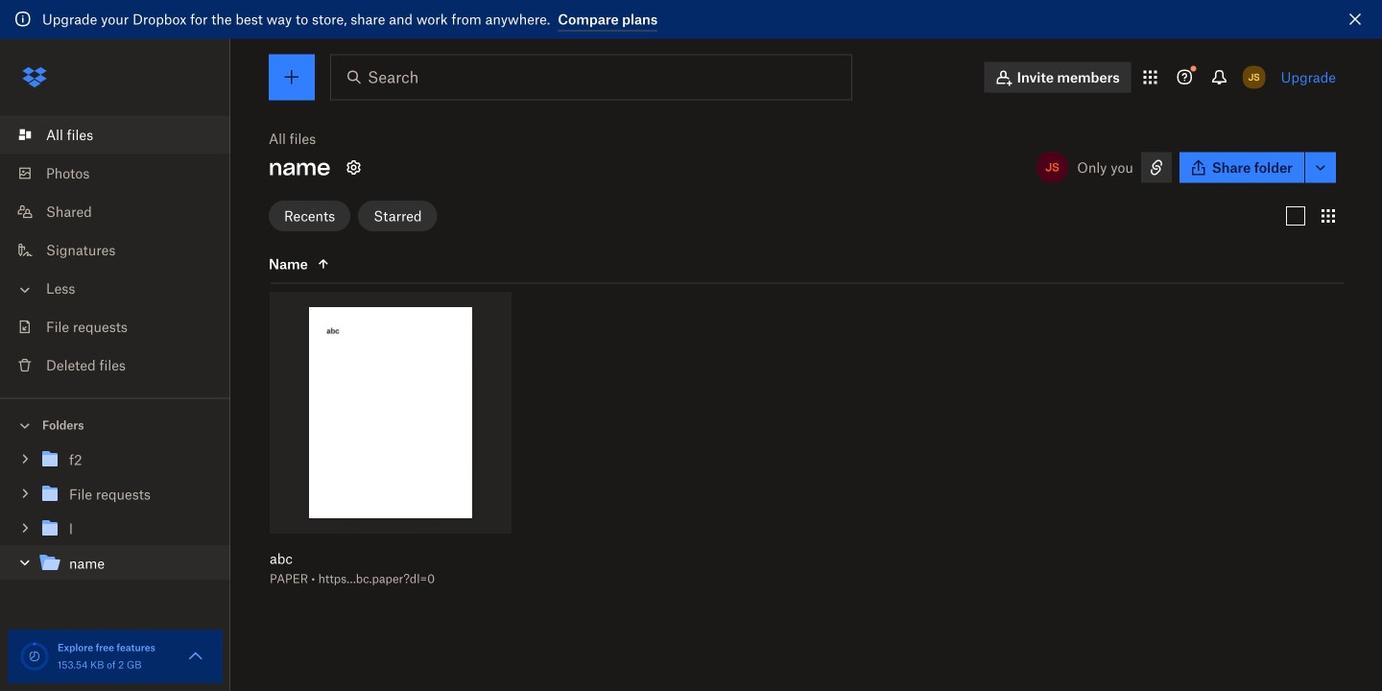 Task type: vqa. For each thing, say whether or not it's contained in the screenshot.
list item
yes



Task type: locate. For each thing, give the bounding box(es) containing it.
quota usage progress bar
[[19, 641, 50, 672]]

quota usage image
[[19, 641, 50, 672]]

group
[[0, 439, 230, 595]]

file, abc.paper row
[[262, 292, 512, 599]]

list
[[0, 104, 230, 398]]

alert
[[0, 0, 1383, 39]]

list item
[[0, 116, 230, 154]]



Task type: describe. For each thing, give the bounding box(es) containing it.
folder settings image
[[342, 156, 365, 179]]

less image
[[15, 280, 35, 300]]

Search in folder "Dropbox" text field
[[368, 66, 812, 89]]

dropbox image
[[15, 58, 54, 96]]



